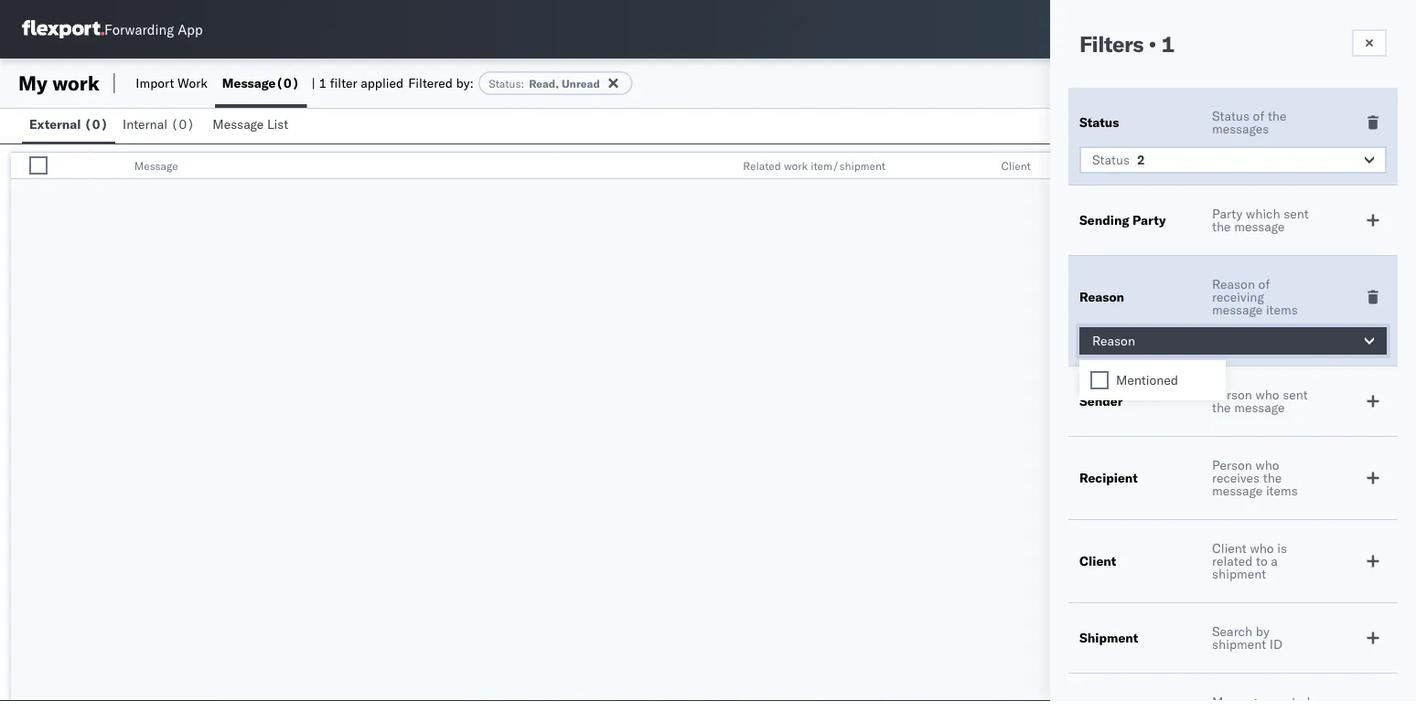 Task type: locate. For each thing, give the bounding box(es) containing it.
person who sent the message
[[1212, 387, 1308, 416]]

(0) inside "button"
[[84, 116, 108, 132]]

my work
[[18, 70, 100, 96]]

message up the message list
[[222, 75, 276, 91]]

forwarding app
[[104, 21, 203, 38]]

1 right •
[[1161, 30, 1175, 58]]

shipment left id
[[1212, 637, 1266, 653]]

related
[[1212, 554, 1253, 570]]

message down the internal (0) button
[[134, 159, 178, 172]]

to
[[1256, 554, 1268, 570]]

who for sent
[[1256, 387, 1280, 403]]

who inside client who is related to a shipment
[[1250, 541, 1274, 557]]

1 shipment from the top
[[1212, 566, 1266, 582]]

|
[[311, 75, 315, 91]]

the inside person who receives the message items
[[1263, 470, 1282, 486]]

who inside person who receives the message items
[[1256, 457, 1280, 473]]

reason down sending
[[1080, 289, 1125, 305]]

1 vertical spatial who
[[1256, 457, 1280, 473]]

person down person who sent the message
[[1212, 457, 1252, 473]]

of inside reason of receiving message items
[[1259, 276, 1270, 292]]

id
[[1270, 637, 1283, 653]]

message inside person who sent the message
[[1234, 400, 1285, 416]]

message inside person who receives the message items
[[1212, 483, 1263, 499]]

3 resize handle column header from the left
[[970, 153, 992, 180]]

status for status of the messages
[[1212, 108, 1250, 124]]

work right related
[[784, 159, 808, 172]]

4 resize handle column header from the left
[[1228, 153, 1250, 180]]

search
[[1212, 624, 1253, 640]]

filters
[[1080, 30, 1144, 58]]

status for status 2
[[1092, 152, 1130, 168]]

1 vertical spatial of
[[1259, 276, 1270, 292]]

1 vertical spatial work
[[784, 159, 808, 172]]

internal (0) button
[[115, 108, 205, 144]]

items inside person who receives the message items
[[1266, 483, 1298, 499]]

(0) right external
[[84, 116, 108, 132]]

(0) left the | at the top left of the page
[[276, 75, 300, 91]]

5 resize handle column header from the left
[[1383, 153, 1405, 180]]

list
[[267, 116, 288, 132]]

party right sending
[[1133, 212, 1166, 228]]

items right receiving on the top of page
[[1266, 302, 1298, 318]]

1 vertical spatial message
[[213, 116, 264, 132]]

the up actions
[[1268, 108, 1287, 124]]

person inside person who receives the message items
[[1212, 457, 1252, 473]]

1 vertical spatial items
[[1266, 483, 1298, 499]]

resize handle column header for client
[[1228, 153, 1250, 180]]

who left the is
[[1250, 541, 1274, 557]]

of inside 'status of the messages'
[[1253, 108, 1265, 124]]

who down person who sent the message
[[1256, 457, 1280, 473]]

shipment inside search by shipment id
[[1212, 637, 1266, 653]]

os
[[1364, 22, 1382, 36]]

person for person who sent the message
[[1212, 387, 1252, 403]]

status
[[489, 76, 521, 90], [1212, 108, 1250, 124], [1080, 114, 1119, 130], [1092, 152, 1130, 168]]

2 shipment from the top
[[1212, 637, 1266, 653]]

reason up reason button
[[1212, 276, 1255, 292]]

party which sent the message
[[1212, 206, 1309, 235]]

status for status : read, unread
[[489, 76, 521, 90]]

0 vertical spatial shipment
[[1212, 566, 1266, 582]]

0 vertical spatial sent
[[1284, 206, 1309, 222]]

the down reason button
[[1212, 400, 1231, 416]]

by:
[[456, 75, 474, 91]]

0 vertical spatial person
[[1212, 387, 1252, 403]]

the for person who receives the message items
[[1263, 470, 1282, 486]]

| 1 filter applied filtered by:
[[311, 75, 474, 91]]

2 resize handle column header from the left
[[712, 153, 734, 180]]

the left which
[[1212, 219, 1231, 235]]

work
[[52, 70, 100, 96], [784, 159, 808, 172]]

2 horizontal spatial (0)
[[276, 75, 300, 91]]

1 right the | at the top left of the page
[[319, 75, 327, 91]]

filtered
[[408, 75, 453, 91]]

1 vertical spatial shipment
[[1212, 637, 1266, 653]]

the inside party which sent the message
[[1212, 219, 1231, 235]]

applied
[[361, 75, 404, 91]]

0 vertical spatial items
[[1266, 302, 1298, 318]]

filter
[[330, 75, 357, 91]]

work
[[177, 75, 208, 91]]

resize handle column header
[[66, 153, 88, 180], [712, 153, 734, 180], [970, 153, 992, 180], [1228, 153, 1250, 180], [1383, 153, 1405, 180]]

1 person from the top
[[1212, 387, 1252, 403]]

my
[[18, 70, 47, 96]]

client
[[1001, 159, 1031, 172], [1212, 541, 1247, 557], [1080, 554, 1116, 570]]

person
[[1212, 387, 1252, 403], [1212, 457, 1252, 473]]

message left list
[[213, 116, 264, 132]]

(0) right internal
[[171, 116, 195, 132]]

status inside 'status of the messages'
[[1212, 108, 1250, 124]]

message
[[222, 75, 276, 91], [213, 116, 264, 132], [134, 159, 178, 172]]

(0)
[[276, 75, 300, 91], [84, 116, 108, 132], [171, 116, 195, 132]]

forwarding app link
[[22, 20, 203, 38]]

0 vertical spatial message
[[222, 75, 276, 91]]

messages
[[1212, 121, 1269, 137]]

import
[[136, 75, 174, 91]]

of
[[1253, 108, 1265, 124], [1259, 276, 1270, 292]]

1 horizontal spatial work
[[784, 159, 808, 172]]

1 horizontal spatial party
[[1212, 206, 1243, 222]]

items right receives
[[1266, 483, 1298, 499]]

status 2
[[1092, 152, 1145, 168]]

items
[[1266, 302, 1298, 318], [1266, 483, 1298, 499]]

message
[[1234, 219, 1285, 235], [1212, 302, 1263, 318], [1234, 400, 1285, 416], [1212, 483, 1263, 499]]

who for receives
[[1256, 457, 1280, 473]]

2 person from the top
[[1212, 457, 1252, 473]]

message inside button
[[213, 116, 264, 132]]

0 vertical spatial work
[[52, 70, 100, 96]]

2 horizontal spatial client
[[1212, 541, 1247, 557]]

1 items from the top
[[1266, 302, 1298, 318]]

reason button
[[1080, 328, 1387, 355]]

sent
[[1284, 206, 1309, 222], [1283, 387, 1308, 403]]

0 horizontal spatial party
[[1133, 212, 1166, 228]]

work up external (0)
[[52, 70, 100, 96]]

receiving
[[1212, 289, 1264, 305]]

message for (0)
[[222, 75, 276, 91]]

(0) for internal (0)
[[171, 116, 195, 132]]

who down reason button
[[1256, 387, 1280, 403]]

message up reason button
[[1212, 302, 1263, 318]]

0 vertical spatial who
[[1256, 387, 1280, 403]]

1 resize handle column header from the left
[[66, 153, 88, 180]]

shipment
[[1212, 566, 1266, 582], [1212, 637, 1266, 653]]

person down reason button
[[1212, 387, 1252, 403]]

:
[[521, 76, 524, 90]]

client who is related to a shipment
[[1212, 541, 1287, 582]]

of down party which sent the message
[[1259, 276, 1270, 292]]

message down actions
[[1234, 219, 1285, 235]]

the inside person who sent the message
[[1212, 400, 1231, 416]]

1 horizontal spatial 1
[[1161, 30, 1175, 58]]

reason
[[1212, 276, 1255, 292], [1080, 289, 1125, 305], [1092, 333, 1135, 349]]

party
[[1212, 206, 1243, 222], [1133, 212, 1166, 228]]

0 vertical spatial of
[[1253, 108, 1265, 124]]

1 vertical spatial sent
[[1283, 387, 1308, 403]]

(0) for message (0)
[[276, 75, 300, 91]]

1
[[1161, 30, 1175, 58], [319, 75, 327, 91]]

None checkbox
[[29, 156, 48, 175]]

person for person who receives the message items
[[1212, 457, 1252, 473]]

of up actions
[[1253, 108, 1265, 124]]

os button
[[1352, 8, 1394, 50]]

work for related
[[784, 159, 808, 172]]

status for status
[[1080, 114, 1119, 130]]

None checkbox
[[1091, 371, 1109, 390]]

0 horizontal spatial 1
[[319, 75, 327, 91]]

(0) inside button
[[171, 116, 195, 132]]

1 vertical spatial person
[[1212, 457, 1252, 473]]

message inside party which sent the message
[[1234, 219, 1285, 235]]

message up the related
[[1212, 483, 1263, 499]]

2 vertical spatial who
[[1250, 541, 1274, 557]]

sending party
[[1080, 212, 1166, 228]]

1 vertical spatial 1
[[319, 75, 327, 91]]

Search Shipments (/) text field
[[1066, 16, 1242, 43]]

1 horizontal spatial (0)
[[171, 116, 195, 132]]

sent inside person who sent the message
[[1283, 387, 1308, 403]]

0 horizontal spatial (0)
[[84, 116, 108, 132]]

the right receives
[[1263, 470, 1282, 486]]

person inside person who sent the message
[[1212, 387, 1252, 403]]

who
[[1256, 387, 1280, 403], [1256, 457, 1280, 473], [1250, 541, 1274, 557]]

party left which
[[1212, 206, 1243, 222]]

shipment left a
[[1212, 566, 1266, 582]]

2 items from the top
[[1266, 483, 1298, 499]]

message up person who receives the message items
[[1234, 400, 1285, 416]]

sent inside party which sent the message
[[1284, 206, 1309, 222]]

0 horizontal spatial work
[[52, 70, 100, 96]]

receives
[[1212, 470, 1260, 486]]

sent down reason button
[[1283, 387, 1308, 403]]

the
[[1268, 108, 1287, 124], [1212, 219, 1231, 235], [1212, 400, 1231, 416], [1263, 470, 1282, 486]]

reason up mentioned
[[1092, 333, 1135, 349]]

sent right which
[[1284, 206, 1309, 222]]

who inside person who sent the message
[[1256, 387, 1280, 403]]



Task type: vqa. For each thing, say whether or not it's contained in the screenshot.


Task type: describe. For each thing, give the bounding box(es) containing it.
flexport. image
[[22, 20, 104, 38]]

reason of receiving message items
[[1212, 276, 1298, 318]]

recipient
[[1080, 470, 1138, 486]]

message inside reason of receiving message items
[[1212, 302, 1263, 318]]

message list button
[[205, 108, 299, 144]]

the for person who sent the message
[[1212, 400, 1231, 416]]

0 vertical spatial 1
[[1161, 30, 1175, 58]]

mentioned
[[1116, 372, 1178, 388]]

external (0)
[[29, 116, 108, 132]]

search by shipment id
[[1212, 624, 1283, 653]]

message for person who sent the message
[[1234, 400, 1285, 416]]

unread
[[562, 76, 600, 90]]

of for receiving
[[1259, 276, 1270, 292]]

reason inside button
[[1092, 333, 1135, 349]]

status : read, unread
[[489, 76, 600, 90]]

sent for party which sent the message
[[1284, 206, 1309, 222]]

external
[[29, 116, 81, 132]]

app
[[178, 21, 203, 38]]

item/shipment
[[811, 159, 886, 172]]

message list
[[213, 116, 288, 132]]

message for person who receives the message items
[[1212, 483, 1263, 499]]

sent for person who sent the message
[[1283, 387, 1308, 403]]

external (0) button
[[22, 108, 115, 144]]

forwarding
[[104, 21, 174, 38]]

work for my
[[52, 70, 100, 96]]

1 horizontal spatial client
[[1080, 554, 1116, 570]]

resize handle column header for actions
[[1383, 153, 1405, 180]]

shipment
[[1080, 630, 1138, 646]]

related work item/shipment
[[743, 159, 886, 172]]

message (0)
[[222, 75, 300, 91]]

which
[[1246, 206, 1281, 222]]

by
[[1256, 624, 1270, 640]]

items inside reason of receiving message items
[[1266, 302, 1298, 318]]

a
[[1271, 554, 1278, 570]]

2
[[1137, 152, 1145, 168]]

import work
[[136, 75, 208, 91]]

•
[[1149, 30, 1156, 58]]

2 vertical spatial message
[[134, 159, 178, 172]]

read,
[[529, 76, 559, 90]]

sender
[[1080, 393, 1123, 409]]

related
[[743, 159, 781, 172]]

internal (0)
[[123, 116, 195, 132]]

resize handle column header for related work item/shipment
[[970, 153, 992, 180]]

who for is
[[1250, 541, 1274, 557]]

is
[[1277, 541, 1287, 557]]

party inside party which sent the message
[[1212, 206, 1243, 222]]

of for the
[[1253, 108, 1265, 124]]

filters • 1
[[1080, 30, 1175, 58]]

client inside client who is related to a shipment
[[1212, 541, 1247, 557]]

reason inside reason of receiving message items
[[1212, 276, 1255, 292]]

message for party which sent the message
[[1234, 219, 1285, 235]]

person who receives the message items
[[1212, 457, 1298, 499]]

actions
[[1259, 159, 1297, 172]]

shipment inside client who is related to a shipment
[[1212, 566, 1266, 582]]

sending
[[1080, 212, 1129, 228]]

internal
[[123, 116, 168, 132]]

the inside 'status of the messages'
[[1268, 108, 1287, 124]]

status of the messages
[[1212, 108, 1287, 137]]

message for list
[[213, 116, 264, 132]]

import work button
[[128, 59, 215, 108]]

the for party which sent the message
[[1212, 219, 1231, 235]]

0 horizontal spatial client
[[1001, 159, 1031, 172]]

(0) for external (0)
[[84, 116, 108, 132]]

resize handle column header for message
[[712, 153, 734, 180]]



